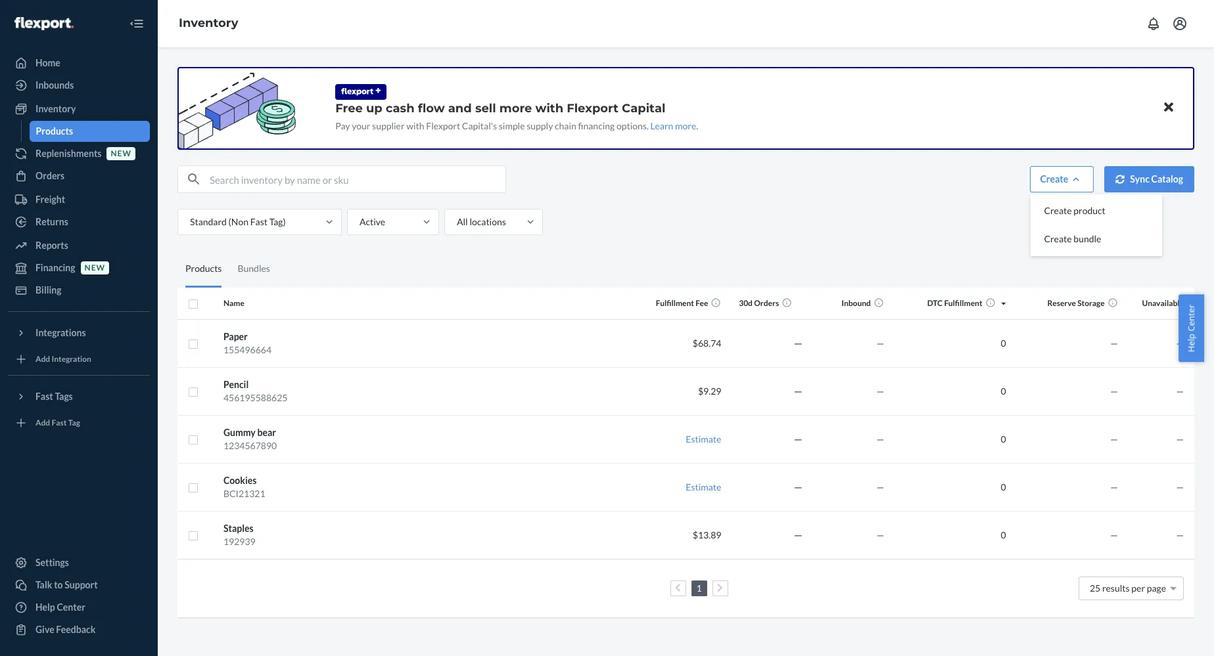 Task type: locate. For each thing, give the bounding box(es) containing it.
0 vertical spatial new
[[111, 149, 131, 159]]

new
[[111, 149, 131, 159], [85, 263, 105, 273]]

inbound
[[842, 299, 871, 308]]

help center down to
[[35, 602, 85, 613]]

1 estimate link from the top
[[686, 434, 721, 445]]

― for $68.74
[[794, 338, 803, 349]]

add down the fast tags
[[35, 418, 50, 428]]

cookies
[[223, 475, 257, 486]]

1 vertical spatial flexport
[[426, 120, 460, 131]]

active
[[360, 216, 385, 227]]

1 vertical spatial fast
[[35, 391, 53, 402]]

fast left tag
[[52, 418, 67, 428]]

0 vertical spatial help
[[1186, 334, 1197, 352]]

help center
[[1186, 304, 1197, 352], [35, 602, 85, 613]]

1 vertical spatial add
[[35, 418, 50, 428]]

add fast tag
[[35, 418, 80, 428]]

5 0 from the top
[[1001, 530, 1006, 541]]

2 0 from the top
[[1001, 386, 1006, 397]]

25 results per page option
[[1090, 583, 1166, 594]]

new down products link
[[111, 149, 131, 159]]

4 0 from the top
[[1001, 482, 1006, 493]]

1 vertical spatial inventory
[[35, 103, 76, 114]]

unavailable
[[1142, 299, 1184, 308]]

1 vertical spatial products
[[185, 263, 222, 274]]

inventory link
[[179, 16, 238, 30], [8, 99, 150, 120]]

square image left paper
[[188, 339, 199, 350]]

chain
[[555, 120, 576, 131]]

home
[[35, 57, 60, 68]]

pencil
[[223, 379, 249, 390]]

1 vertical spatial estimate link
[[686, 482, 721, 493]]

create
[[1040, 174, 1068, 185], [1044, 205, 1072, 216], [1044, 234, 1072, 245]]

storage
[[1078, 299, 1105, 308]]

estimate link down '$9.29' on the right of page
[[686, 434, 721, 445]]

create up create product
[[1040, 174, 1068, 185]]

flexport down 'flow'
[[426, 120, 460, 131]]

standard (non fast tag)
[[190, 216, 286, 227]]

1 horizontal spatial fulfillment
[[944, 299, 983, 308]]

tag
[[68, 418, 80, 428]]

gummy bear 1234567890
[[223, 427, 277, 451]]

orders right 30d
[[754, 299, 779, 308]]

pay
[[335, 120, 350, 131]]

supply
[[527, 120, 553, 131]]

more right the 'learn'
[[675, 120, 696, 131]]

estimate link for 1234567890
[[686, 434, 721, 445]]

1 vertical spatial help
[[35, 602, 55, 613]]

1 vertical spatial more
[[675, 120, 696, 131]]

products down standard
[[185, 263, 222, 274]]

0 horizontal spatial inventory
[[35, 103, 76, 114]]

square image left the name
[[188, 299, 199, 309]]

1 vertical spatial help center
[[35, 602, 85, 613]]

create left bundle
[[1044, 234, 1072, 245]]

square image
[[188, 483, 199, 494]]

1 horizontal spatial inventory link
[[179, 16, 238, 30]]

up
[[366, 101, 382, 116]]

fast left the tags
[[35, 391, 53, 402]]

square image left pencil
[[188, 387, 199, 398]]

returns link
[[8, 212, 150, 233]]

5 square image from the top
[[188, 531, 199, 542]]

with down cash
[[406, 120, 424, 131]]

1 horizontal spatial products
[[185, 263, 222, 274]]

0 vertical spatial add
[[35, 355, 50, 364]]

1 horizontal spatial help
[[1186, 334, 1197, 352]]

locations
[[470, 216, 506, 227]]

fulfillment left 'fee'
[[656, 299, 694, 308]]

0 vertical spatial flexport
[[567, 101, 619, 116]]

estimate up '$13.89' at the right of page
[[686, 482, 721, 493]]

center down talk to support
[[57, 602, 85, 613]]

orders link
[[8, 166, 150, 187]]

bundles
[[238, 263, 270, 274]]

0 horizontal spatial center
[[57, 602, 85, 613]]

flexport
[[567, 101, 619, 116], [426, 120, 460, 131]]

square image left staples
[[188, 531, 199, 542]]

add left the integration
[[35, 355, 50, 364]]

gummy
[[223, 427, 256, 438]]

4 square image from the top
[[188, 435, 199, 446]]

catalog
[[1151, 174, 1183, 185]]

1 vertical spatial with
[[406, 120, 424, 131]]

help center right "unavailable"
[[1186, 304, 1197, 352]]

reports link
[[8, 235, 150, 256]]

―
[[794, 338, 803, 349], [794, 386, 803, 397], [794, 434, 803, 445], [794, 482, 803, 493], [794, 530, 803, 541]]

1 ― from the top
[[794, 338, 803, 349]]

1 horizontal spatial with
[[535, 101, 563, 116]]

fee
[[696, 299, 708, 308]]

square image for paper
[[188, 339, 199, 350]]

0 vertical spatial fast
[[250, 216, 268, 227]]

fast tags button
[[8, 387, 150, 408]]

add for add fast tag
[[35, 418, 50, 428]]

page
[[1147, 583, 1166, 594]]

0 vertical spatial orders
[[35, 170, 65, 181]]

new down 'reports' link
[[85, 263, 105, 273]]

center inside button
[[1186, 304, 1197, 331]]

create left product
[[1044, 205, 1072, 216]]

help
[[1186, 334, 1197, 352], [35, 602, 55, 613]]

3 square image from the top
[[188, 387, 199, 398]]

create bundle
[[1044, 234, 1101, 245]]

help inside the 'help center' link
[[35, 602, 55, 613]]

all
[[457, 216, 468, 227]]

financing
[[35, 262, 75, 273]]

with up supply in the top of the page
[[535, 101, 563, 116]]

estimate link for bci21321
[[686, 482, 721, 493]]

products up replenishments
[[36, 126, 73, 137]]

add integration link
[[8, 349, 150, 370]]

1 horizontal spatial center
[[1186, 304, 1197, 331]]

products
[[36, 126, 73, 137], [185, 263, 222, 274]]

fulfillment right dtc
[[944, 299, 983, 308]]

1 vertical spatial create
[[1044, 205, 1072, 216]]

flexport up the financing
[[567, 101, 619, 116]]

bear
[[257, 427, 276, 438]]

and
[[448, 101, 472, 116]]

center right "unavailable"
[[1186, 304, 1197, 331]]

3 ― from the top
[[794, 434, 803, 445]]

learn
[[651, 120, 673, 131]]

your
[[352, 120, 370, 131]]

products link
[[29, 121, 150, 142]]

estimate for 1234567890
[[686, 434, 721, 445]]

0 vertical spatial more
[[499, 101, 532, 116]]

0
[[1001, 338, 1006, 349], [1001, 386, 1006, 397], [1001, 434, 1006, 445], [1001, 482, 1006, 493], [1001, 530, 1006, 541]]

2 vertical spatial fast
[[52, 418, 67, 428]]

1 estimate from the top
[[686, 434, 721, 445]]

more up simple
[[499, 101, 532, 116]]

0 vertical spatial estimate link
[[686, 434, 721, 445]]

estimate link up '$13.89' at the right of page
[[686, 482, 721, 493]]

0 horizontal spatial fulfillment
[[656, 299, 694, 308]]

1 0 from the top
[[1001, 338, 1006, 349]]

freight link
[[8, 189, 150, 210]]

0 vertical spatial products
[[36, 126, 73, 137]]

add
[[35, 355, 50, 364], [35, 418, 50, 428]]

0 horizontal spatial help
[[35, 602, 55, 613]]

0 vertical spatial center
[[1186, 304, 1197, 331]]

0 vertical spatial help center
[[1186, 304, 1197, 352]]

integrations
[[35, 327, 86, 339]]

0 horizontal spatial flexport
[[426, 120, 460, 131]]

0 horizontal spatial products
[[36, 126, 73, 137]]

center
[[1186, 304, 1197, 331], [57, 602, 85, 613]]

fast left tag)
[[250, 216, 268, 227]]

estimate down '$9.29' on the right of page
[[686, 434, 721, 445]]

1 vertical spatial center
[[57, 602, 85, 613]]

1 horizontal spatial help center
[[1186, 304, 1197, 352]]

1 vertical spatial new
[[85, 263, 105, 273]]

sync catalog button
[[1105, 166, 1194, 193]]

1 vertical spatial estimate
[[686, 482, 721, 493]]

more
[[499, 101, 532, 116], [675, 120, 696, 131]]

0 horizontal spatial inventory link
[[8, 99, 150, 120]]

1 horizontal spatial more
[[675, 120, 696, 131]]

2 vertical spatial create
[[1044, 234, 1072, 245]]

simple
[[499, 120, 525, 131]]

2 estimate link from the top
[[686, 482, 721, 493]]

0 horizontal spatial orders
[[35, 170, 65, 181]]

create for create product
[[1044, 205, 1072, 216]]

fulfillment
[[656, 299, 694, 308], [944, 299, 983, 308]]

1 horizontal spatial flexport
[[567, 101, 619, 116]]

0 vertical spatial create
[[1040, 174, 1068, 185]]

2 estimate from the top
[[686, 482, 721, 493]]

$68.74
[[693, 338, 721, 349]]

1 horizontal spatial inventory
[[179, 16, 238, 30]]

5 ― from the top
[[794, 530, 803, 541]]

orders
[[35, 170, 65, 181], [754, 299, 779, 308]]

Search inventory by name or sku text field
[[210, 166, 506, 193]]

1234567890
[[223, 440, 277, 451]]

options.
[[617, 120, 649, 131]]

square image
[[188, 299, 199, 309], [188, 339, 199, 350], [188, 387, 199, 398], [188, 435, 199, 446], [188, 531, 199, 542]]

456195588625
[[223, 392, 288, 403]]

sell
[[475, 101, 496, 116]]

dtc
[[927, 299, 943, 308]]

integration
[[52, 355, 91, 364]]

2 add from the top
[[35, 418, 50, 428]]

orders up freight
[[35, 170, 65, 181]]

square image left gummy at the left of the page
[[188, 435, 199, 446]]

2 ― from the top
[[794, 386, 803, 397]]

1 add from the top
[[35, 355, 50, 364]]

fast
[[250, 216, 268, 227], [35, 391, 53, 402], [52, 418, 67, 428]]

standard
[[190, 216, 227, 227]]

0 horizontal spatial new
[[85, 263, 105, 273]]

0 vertical spatial estimate
[[686, 434, 721, 445]]

0 vertical spatial inventory
[[179, 16, 238, 30]]

1 horizontal spatial new
[[111, 149, 131, 159]]

1 vertical spatial orders
[[754, 299, 779, 308]]

chevron left image
[[675, 584, 681, 593]]

—
[[877, 338, 884, 349], [1110, 338, 1118, 349], [1176, 338, 1184, 349], [877, 386, 884, 397], [1110, 386, 1118, 397], [1176, 386, 1184, 397], [877, 434, 884, 445], [1110, 434, 1118, 445], [1176, 434, 1184, 445], [877, 482, 884, 493], [1110, 482, 1118, 493], [1176, 482, 1184, 493], [877, 530, 884, 541], [1110, 530, 1118, 541], [1176, 530, 1184, 541]]

fast inside dropdown button
[[35, 391, 53, 402]]

2 square image from the top
[[188, 339, 199, 350]]

give feedback button
[[8, 620, 150, 641]]

1 vertical spatial inventory link
[[8, 99, 150, 120]]

talk
[[35, 580, 52, 591]]

support
[[65, 580, 98, 591]]

learn more link
[[651, 120, 696, 131]]

4 ― from the top
[[794, 482, 803, 493]]

free up cash flow and sell more with flexport capital pay your supplier with flexport capital's simple supply chain financing options. learn more .
[[335, 101, 698, 131]]



Task type: vqa. For each thing, say whether or not it's contained in the screenshot.


Task type: describe. For each thing, give the bounding box(es) containing it.
create product button
[[1034, 197, 1160, 225]]

supplier
[[372, 120, 405, 131]]

$9.29
[[698, 386, 721, 397]]

reserve
[[1047, 299, 1076, 308]]

add fast tag link
[[8, 413, 150, 434]]

1 fulfillment from the left
[[656, 299, 694, 308]]

inbounds
[[35, 80, 74, 91]]

product
[[1074, 205, 1106, 216]]

talk to support
[[35, 580, 98, 591]]

per
[[1132, 583, 1145, 594]]

0 horizontal spatial with
[[406, 120, 424, 131]]

― for $13.89
[[794, 530, 803, 541]]

freight
[[35, 194, 65, 205]]

reserve storage
[[1047, 299, 1105, 308]]

help center link
[[8, 598, 150, 619]]

30d orders
[[739, 299, 779, 308]]

settings
[[35, 557, 69, 569]]

fast tags
[[35, 391, 73, 402]]

1
[[696, 583, 702, 594]]

0 horizontal spatial more
[[499, 101, 532, 116]]

1 horizontal spatial orders
[[754, 299, 779, 308]]

help inside help center button
[[1186, 334, 1197, 352]]

square image for pencil
[[188, 387, 199, 398]]

replenishments
[[35, 148, 102, 159]]

all locations
[[457, 216, 506, 227]]

square image for staples
[[188, 531, 199, 542]]

cash
[[386, 101, 415, 116]]

25
[[1090, 583, 1101, 594]]

2 fulfillment from the left
[[944, 299, 983, 308]]

open account menu image
[[1172, 16, 1188, 32]]

capital
[[622, 101, 666, 116]]

settings link
[[8, 553, 150, 574]]

financing
[[578, 120, 615, 131]]

add integration
[[35, 355, 91, 364]]

bci21321
[[223, 488, 265, 499]]

$13.89
[[693, 530, 721, 541]]

fulfillment fee
[[656, 299, 708, 308]]

155496664
[[223, 344, 272, 355]]

new for replenishments
[[111, 149, 131, 159]]

billing link
[[8, 280, 150, 301]]

new for financing
[[85, 263, 105, 273]]

to
[[54, 580, 63, 591]]

0 vertical spatial inventory link
[[179, 16, 238, 30]]

give feedback
[[35, 625, 96, 636]]

paper
[[223, 331, 248, 342]]

.
[[696, 120, 698, 131]]

0 horizontal spatial help center
[[35, 602, 85, 613]]

add for add integration
[[35, 355, 50, 364]]

staples
[[223, 523, 253, 534]]

pencil 456195588625
[[223, 379, 288, 403]]

integrations button
[[8, 323, 150, 344]]

sync alt image
[[1116, 175, 1125, 184]]

capital's
[[462, 120, 497, 131]]

(non
[[229, 216, 248, 227]]

flow
[[418, 101, 445, 116]]

feedback
[[56, 625, 96, 636]]

help center button
[[1179, 295, 1204, 362]]

bundle
[[1074, 234, 1101, 245]]

free
[[335, 101, 363, 116]]

chevron right image
[[717, 584, 723, 593]]

open notifications image
[[1146, 16, 1162, 32]]

1 link
[[694, 583, 704, 594]]

name
[[223, 299, 244, 308]]

sync catalog
[[1130, 174, 1183, 185]]

help center inside button
[[1186, 304, 1197, 352]]

0 vertical spatial with
[[535, 101, 563, 116]]

30d
[[739, 299, 753, 308]]

create bundle button
[[1034, 225, 1160, 254]]

192939
[[223, 536, 256, 547]]

talk to support button
[[8, 575, 150, 596]]

reports
[[35, 240, 68, 251]]

estimate for bci21321
[[686, 482, 721, 493]]

3 0 from the top
[[1001, 434, 1006, 445]]

cookies bci21321
[[223, 475, 265, 499]]

give
[[35, 625, 54, 636]]

tags
[[55, 391, 73, 402]]

close image
[[1164, 100, 1173, 115]]

create for create bundle
[[1044, 234, 1072, 245]]

square image for gummy
[[188, 435, 199, 446]]

create for create
[[1040, 174, 1068, 185]]

tag)
[[269, 216, 286, 227]]

home link
[[8, 53, 150, 74]]

dtc fulfillment
[[927, 299, 983, 308]]

0 for $68.74
[[1001, 338, 1006, 349]]

inbounds link
[[8, 75, 150, 96]]

results
[[1102, 583, 1130, 594]]

flexport logo image
[[14, 17, 74, 30]]

close navigation image
[[129, 16, 145, 32]]

returns
[[35, 216, 68, 227]]

1 square image from the top
[[188, 299, 199, 309]]

― for $9.29
[[794, 386, 803, 397]]

0 for $9.29
[[1001, 386, 1006, 397]]

billing
[[35, 285, 61, 296]]

25 results per page
[[1090, 583, 1166, 594]]

0 for $13.89
[[1001, 530, 1006, 541]]



